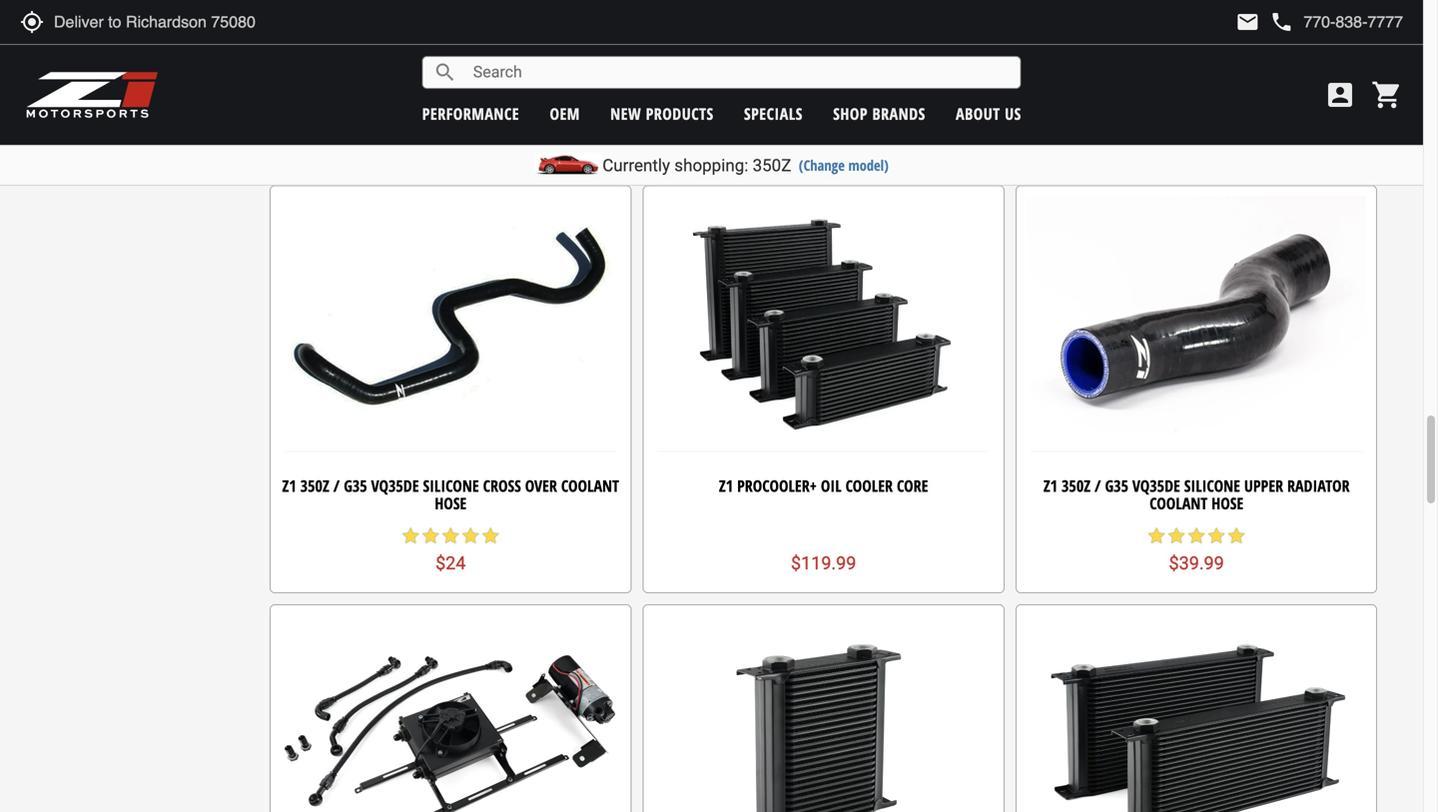 Task type: describe. For each thing, give the bounding box(es) containing it.
new products
[[611, 103, 714, 124]]

Search search field
[[457, 57, 1021, 88]]

star star star star star $24
[[401, 524, 501, 572]]

coolant inside z1 350z / g35 vq35de silicone upper radiator coolant hose
[[1150, 490, 1208, 512]]

silicone inside z1 350z / g35 vq35de silicone cross over coolant hose
[[423, 473, 479, 494]]

hose inside z1 350z / g35 silicone oil filter coolant hose (long)
[[947, 53, 979, 75]]

oem
[[550, 103, 580, 124]]

$79.99
[[1169, 132, 1225, 153]]

$119.99
[[791, 551, 857, 572]]

(change model) link
[[799, 155, 889, 175]]

z1 for z1 procooler+ oil cooler core
[[719, 473, 734, 494]]

hose inside z1 350z / g35 vq35de silicone cross over coolant hose
[[435, 490, 467, 512]]

phone
[[1270, 10, 1294, 34]]

procooler+
[[737, 473, 817, 494]]

z1 for z1 350z / g35 silicone oil filter coolant hose (long)
[[669, 53, 683, 75]]

specials link
[[744, 103, 803, 124]]

g35 for z1 350z / g35 vq35de silicone upper radiator coolant hose
[[1106, 473, 1129, 494]]

z1 350z / g35 vq35de silicone upper radiator coolant hose
[[1044, 473, 1350, 512]]

filter for (short)
[[469, 53, 508, 75]]

z1 350z / g35 vq35de silicone cross over coolant hose
[[282, 473, 619, 512]]

new
[[611, 103, 642, 124]]

hose inside z1 350z / g35 vq35de silicone upper radiator coolant hose
[[1212, 490, 1244, 512]]

/ for z1 350z / g35 vq35de silicone cross over coolant hose
[[333, 473, 340, 494]]

g35 for z1 350z / g35 silicone oil filter coolant hose (long)
[[730, 53, 754, 75]]

coolant inside z1 350z / g35 vq35de silicone cross over coolant hose
[[561, 473, 619, 494]]

/ for z1 350z / g35 vq35de silicone upper radiator coolant hose
[[1095, 473, 1102, 494]]

star star star star star $9.99
[[401, 105, 501, 153]]

performance link
[[422, 103, 520, 124]]

account_box link
[[1320, 79, 1362, 111]]

star star star star star $39.99
[[1147, 524, 1247, 572]]

shop brands link
[[833, 103, 926, 124]]

mail link
[[1236, 10, 1260, 34]]

/ for z1 350z / g35 silicone oil filter coolant hose (short)
[[347, 53, 353, 75]]

currently
[[603, 155, 671, 175]]

my_location
[[20, 10, 44, 34]]

z1 for z1 350z / g35 vq35de silicone cross over coolant hose
[[282, 473, 297, 494]]

(short)
[[426, 71, 476, 92]]

oil for (long)
[[818, 53, 838, 75]]

oil left cooler
[[821, 473, 842, 494]]

about us link
[[956, 103, 1022, 124]]

silicone inside z1 350z / g35 vq35de silicone upper radiator coolant hose
[[1185, 473, 1241, 494]]

(long)
[[801, 71, 846, 92]]

mail phone
[[1236, 10, 1294, 34]]



Task type: locate. For each thing, give the bounding box(es) containing it.
performance
[[422, 103, 520, 124]]

coolant inside z1 350z / g35 silicone oil filter coolant hose (short)
[[512, 53, 570, 75]]

g35 inside z1 350z / g35 vq35de silicone cross over coolant hose
[[344, 473, 367, 494]]

z1 inside z1 350z / g35 vq35de silicone upper radiator coolant hose
[[1044, 473, 1058, 494]]

/ inside z1 350z / g35 silicone oil filter coolant hose (long)
[[720, 53, 726, 75]]

filter right search
[[469, 53, 508, 75]]

/ inside z1 350z / g35 vq35de silicone upper radiator coolant hose
[[1095, 473, 1102, 494]]

filter inside z1 350z / g35 silicone oil filter coolant hose (long)
[[842, 53, 881, 75]]

shopping_cart
[[1372, 79, 1404, 111]]

$9.99
[[428, 132, 473, 153]]

cooler
[[846, 473, 893, 494]]

g35 inside z1 350z / g35 vq35de silicone upper radiator coolant hose
[[1106, 473, 1129, 494]]

oil up performance link
[[445, 53, 465, 75]]

/ inside z1 350z / g35 silicone oil filter coolant hose (short)
[[347, 53, 353, 75]]

/ for z1 350z / g35 silicone oil filter coolant hose (long)
[[720, 53, 726, 75]]

350z inside z1 350z / g35 vq35de silicone cross over coolant hose
[[300, 473, 330, 494]]

350z inside z1 350z / g35 silicone oil filter coolant hose (short)
[[314, 53, 343, 75]]

/ inside z1 350z / g35 vq35de silicone cross over coolant hose
[[333, 473, 340, 494]]

oil inside z1 350z / g35 silicone oil filter coolant hose (short)
[[445, 53, 465, 75]]

350z inside z1 350z / g35 silicone oil filter coolant hose (long)
[[687, 53, 716, 75]]

brands
[[873, 103, 926, 124]]

coolant inside z1 350z / g35 silicone oil filter coolant hose (long)
[[885, 53, 943, 75]]

model)
[[849, 155, 889, 175]]

g35 for z1 350z / g35 vq35de silicone cross over coolant hose
[[344, 473, 367, 494]]

shop
[[833, 103, 868, 124]]

coolant
[[512, 53, 570, 75], [885, 53, 943, 75], [561, 473, 619, 494], [1150, 490, 1208, 512]]

coolant up brands
[[885, 53, 943, 75]]

350z for z1 350z / g35 silicone oil filter coolant hose (long)
[[687, 53, 716, 75]]

g35
[[357, 53, 381, 75], [730, 53, 754, 75], [344, 473, 367, 494], [1106, 473, 1129, 494]]

shopping_cart link
[[1367, 79, 1404, 111]]

phone link
[[1270, 10, 1404, 34]]

/
[[347, 53, 353, 75], [720, 53, 726, 75], [333, 473, 340, 494], [1095, 473, 1102, 494]]

z1 for z1 350z / g35 silicone oil filter coolant hose (short)
[[296, 53, 310, 75]]

0 horizontal spatial filter
[[469, 53, 508, 75]]

z1 350z / g35 silicone oil filter coolant hose (long)
[[669, 53, 979, 92]]

account_box
[[1325, 79, 1357, 111]]

coolant up star star star star star $39.99
[[1150, 490, 1208, 512]]

core
[[897, 473, 929, 494]]

z1 inside z1 350z / g35 silicone oil filter coolant hose (long)
[[669, 53, 683, 75]]

z1 350z / g35 silicone oil filter coolant hose (short)
[[296, 53, 606, 92]]

silicone up specials
[[758, 53, 814, 75]]

silicone inside z1 350z / g35 silicone oil filter coolant hose (short)
[[385, 53, 441, 75]]

hose up about
[[947, 53, 979, 75]]

2 filter from the left
[[842, 53, 881, 75]]

filter inside z1 350z / g35 silicone oil filter coolant hose (short)
[[469, 53, 508, 75]]

$24
[[436, 551, 466, 572]]

vq35de inside z1 350z / g35 vq35de silicone cross over coolant hose
[[371, 473, 419, 494]]

1 filter from the left
[[469, 53, 508, 75]]

oil for (short)
[[445, 53, 465, 75]]

1 horizontal spatial vq35de
[[1133, 473, 1181, 494]]

coolant right over
[[561, 473, 619, 494]]

coolant up oem
[[512, 53, 570, 75]]

us
[[1005, 103, 1022, 124]]

about us
[[956, 103, 1022, 124]]

z1 motorsports logo image
[[25, 70, 159, 120]]

silicone up star star star star star $9.99
[[385, 53, 441, 75]]

z1 inside z1 350z / g35 silicone oil filter coolant hose (short)
[[296, 53, 310, 75]]

new products link
[[611, 103, 714, 124]]

shop brands
[[833, 103, 926, 124]]

oil up shop
[[818, 53, 838, 75]]

hose up oem link
[[574, 53, 606, 75]]

vq35de up star star star star star $39.99
[[1133, 473, 1181, 494]]

star star star star star $14.99
[[774, 105, 874, 153]]

oem link
[[550, 103, 580, 124]]

currently shopping: 350z (change model)
[[603, 155, 889, 175]]

hose up star star star star star $24
[[435, 490, 467, 512]]

350z for z1 350z / g35 vq35de silicone cross over coolant hose
[[300, 473, 330, 494]]

$14.99
[[796, 132, 852, 153]]

350z inside z1 350z / g35 vq35de silicone upper radiator coolant hose
[[1062, 473, 1091, 494]]

oil
[[445, 53, 465, 75], [818, 53, 838, 75], [821, 473, 842, 494]]

products
[[646, 103, 714, 124]]

mail
[[1236, 10, 1260, 34]]

z1 inside z1 350z / g35 vq35de silicone cross over coolant hose
[[282, 473, 297, 494]]

vq35de inside z1 350z / g35 vq35de silicone upper radiator coolant hose
[[1133, 473, 1181, 494]]

350z for z1 350z / g35 vq35de silicone upper radiator coolant hose
[[1062, 473, 1091, 494]]

vq35de for upper
[[1133, 473, 1181, 494]]

silicone left upper
[[1185, 473, 1241, 494]]

hose left upper
[[1212, 490, 1244, 512]]

silicone inside z1 350z / g35 silicone oil filter coolant hose (long)
[[758, 53, 814, 75]]

z1
[[296, 53, 310, 75], [669, 53, 683, 75], [282, 473, 297, 494], [719, 473, 734, 494], [1044, 473, 1058, 494]]

z1 for z1 350z / g35 vq35de silicone upper radiator coolant hose
[[1044, 473, 1058, 494]]

vq35de for cross
[[371, 473, 419, 494]]

shopping:
[[675, 155, 749, 175]]

silicone
[[385, 53, 441, 75], [758, 53, 814, 75], [423, 473, 479, 494], [1185, 473, 1241, 494]]

1 horizontal spatial filter
[[842, 53, 881, 75]]

filter
[[469, 53, 508, 75], [842, 53, 881, 75]]

radiator
[[1288, 473, 1350, 494]]

$39.99
[[1169, 551, 1225, 572]]

1 vq35de from the left
[[371, 473, 419, 494]]

z1 procooler+ oil cooler core
[[719, 473, 929, 494]]

g35 inside z1 350z / g35 silicone oil filter coolant hose (long)
[[730, 53, 754, 75]]

(change
[[799, 155, 845, 175]]

star
[[401, 105, 421, 125], [421, 105, 441, 125], [441, 105, 461, 125], [461, 105, 481, 125], [481, 105, 501, 125], [774, 105, 794, 125], [794, 105, 814, 125], [814, 105, 834, 125], [834, 105, 854, 125], [854, 105, 874, 125], [401, 524, 421, 544], [421, 524, 441, 544], [441, 524, 461, 544], [461, 524, 481, 544], [481, 524, 501, 544], [1147, 524, 1167, 544], [1167, 524, 1187, 544], [1187, 524, 1207, 544], [1207, 524, 1227, 544], [1227, 524, 1247, 544]]

search
[[433, 60, 457, 84]]

hose inside z1 350z / g35 silicone oil filter coolant hose (short)
[[574, 53, 606, 75]]

over
[[525, 473, 557, 494]]

cross
[[483, 473, 521, 494]]

350z for z1 350z / g35 silicone oil filter coolant hose (short)
[[314, 53, 343, 75]]

350z
[[314, 53, 343, 75], [687, 53, 716, 75], [753, 155, 792, 175], [300, 473, 330, 494], [1062, 473, 1091, 494]]

g35 for z1 350z / g35 silicone oil filter coolant hose (short)
[[357, 53, 381, 75]]

2 vq35de from the left
[[1133, 473, 1181, 494]]

0 horizontal spatial vq35de
[[371, 473, 419, 494]]

silicone left cross
[[423, 473, 479, 494]]

vq35de
[[371, 473, 419, 494], [1133, 473, 1181, 494]]

hose
[[574, 53, 606, 75], [947, 53, 979, 75], [435, 490, 467, 512], [1212, 490, 1244, 512]]

filter for (long)
[[842, 53, 881, 75]]

g35 inside z1 350z / g35 silicone oil filter coolant hose (short)
[[357, 53, 381, 75]]

about
[[956, 103, 1001, 124]]

specials
[[744, 103, 803, 124]]

oil inside z1 350z / g35 silicone oil filter coolant hose (long)
[[818, 53, 838, 75]]

vq35de up star star star star star $24
[[371, 473, 419, 494]]

upper
[[1245, 473, 1284, 494]]

filter up shop
[[842, 53, 881, 75]]



Task type: vqa. For each thing, say whether or not it's contained in the screenshot.
G35
yes



